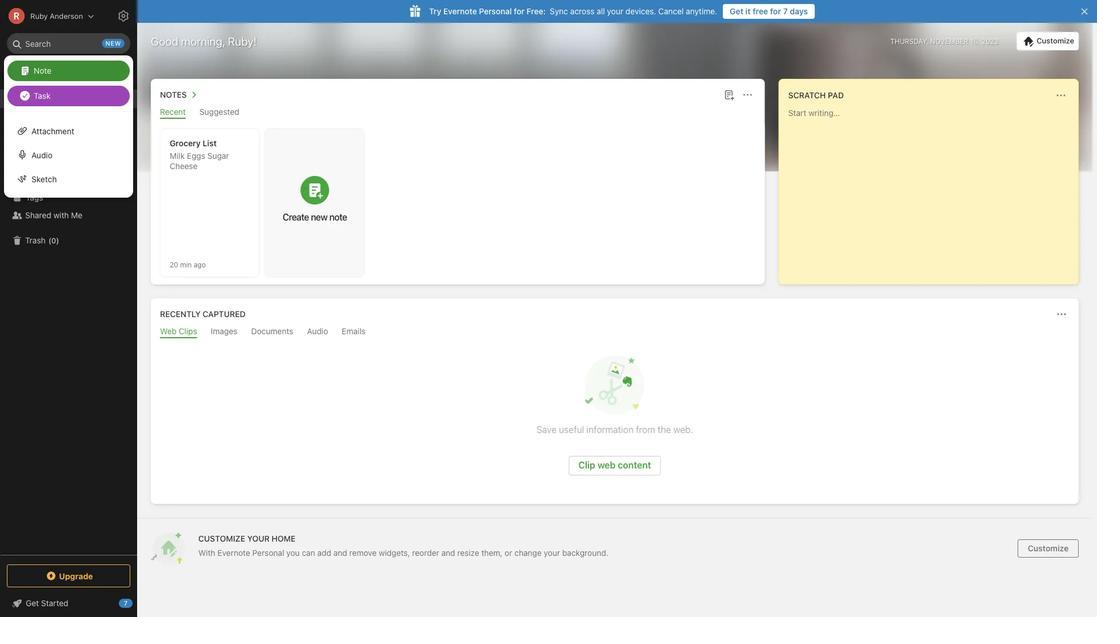 Task type: describe. For each thing, give the bounding box(es) containing it.
clip web content button
[[569, 456, 661, 476]]

sketch button
[[4, 167, 133, 191]]

get it free for 7 days
[[730, 7, 808, 16]]

morning,
[[181, 34, 225, 48]]

ruby anderson
[[30, 12, 83, 20]]

expand notebooks image
[[3, 174, 12, 183]]

or
[[505, 548, 512, 558]]

sugar
[[207, 151, 229, 161]]

0
[[51, 236, 56, 245]]

notes button
[[158, 88, 201, 102]]

more actions field for recently captured
[[1054, 306, 1070, 322]]

notes for notes ( 1 )
[[25, 131, 47, 140]]

home
[[25, 94, 47, 103]]

across
[[570, 7, 595, 16]]

trash ( 0 )
[[25, 236, 59, 245]]

create new note button
[[266, 129, 364, 277]]

click to collapse image
[[133, 596, 141, 610]]

can
[[302, 548, 315, 558]]

anytime.
[[686, 7, 717, 16]]

task button
[[7, 86, 130, 106]]

suggested
[[200, 107, 239, 117]]

trash
[[25, 236, 46, 245]]

recent
[[160, 107, 186, 117]]

save useful information from the web.
[[537, 424, 693, 435]]

for for free:
[[514, 7, 525, 16]]

ruby!
[[228, 34, 257, 48]]

more actions image
[[1055, 308, 1069, 321]]

recent tab
[[160, 107, 186, 119]]

thursday,
[[891, 37, 929, 45]]

scratch pad
[[789, 91, 844, 100]]

good
[[151, 34, 178, 48]]

sketch
[[31, 174, 57, 184]]

notebooks
[[26, 174, 66, 183]]

Start writing… text field
[[789, 108, 1078, 275]]

audio inside tab list
[[307, 327, 328, 336]]

) for trash
[[56, 236, 59, 245]]

for for 7
[[770, 7, 781, 16]]

clip web content
[[579, 460, 651, 471]]

customize
[[198, 534, 245, 543]]

suggested tab
[[200, 107, 239, 119]]

web
[[598, 460, 616, 471]]

useful
[[559, 424, 584, 435]]

0 horizontal spatial more actions image
[[741, 88, 755, 102]]

milk
[[170, 151, 185, 161]]

audio tab
[[307, 327, 328, 338]]

1 vertical spatial customize button
[[1018, 540, 1079, 558]]

your inside customize your home with evernote personal you can add and remove widgets, reorder and resize them, or change your background.
[[544, 548, 560, 558]]

pad
[[828, 91, 844, 100]]

create
[[283, 211, 309, 222]]

it
[[746, 7, 751, 16]]

settings image
[[117, 9, 130, 23]]

free:
[[527, 7, 546, 16]]

list
[[203, 139, 217, 148]]

them,
[[482, 548, 503, 558]]

free
[[753, 7, 768, 16]]

web.
[[674, 424, 693, 435]]

clips
[[179, 327, 197, 336]]

clip
[[579, 460, 596, 471]]

create new note
[[283, 211, 347, 222]]

images
[[211, 327, 238, 336]]

change
[[515, 548, 542, 558]]

2 and from the left
[[442, 548, 455, 558]]

images tab
[[211, 327, 238, 338]]

from
[[636, 424, 655, 435]]

recent tab panel
[[151, 119, 765, 285]]

web clips
[[160, 327, 197, 336]]

the
[[658, 424, 671, 435]]

remove
[[349, 548, 377, 558]]

save
[[537, 424, 557, 435]]

home
[[272, 534, 296, 543]]

resize
[[457, 548, 479, 558]]

evernote inside customize your home with evernote personal you can add and remove widgets, reorder and resize them, or change your background.
[[217, 548, 250, 558]]

scratch
[[789, 91, 826, 100]]

min
[[180, 261, 192, 269]]

tasks button
[[0, 145, 137, 163]]

background.
[[562, 548, 609, 558]]

devices.
[[626, 7, 656, 16]]

try
[[429, 7, 441, 16]]

try evernote personal for free: sync across all your devices. cancel anytime.
[[429, 7, 717, 16]]

shared with me
[[25, 211, 82, 220]]

days
[[790, 7, 808, 16]]

captured
[[203, 310, 246, 319]]

1
[[53, 131, 56, 140]]

new button
[[7, 60, 130, 81]]

your
[[247, 534, 270, 543]]

sync
[[550, 7, 568, 16]]

web clips tab panel
[[151, 338, 1079, 504]]

grocery list milk eggs sugar cheese
[[170, 139, 229, 171]]



Task type: locate. For each thing, give the bounding box(es) containing it.
web clips tab
[[160, 327, 197, 338]]

1 vertical spatial notes
[[25, 131, 47, 140]]

notes ( 1 )
[[25, 131, 59, 140]]

1 vertical spatial 7
[[124, 600, 128, 607]]

eggs
[[187, 151, 205, 161]]

note
[[330, 211, 347, 222]]

tab list containing recent
[[153, 107, 763, 119]]

evernote right try
[[443, 7, 477, 16]]

1 vertical spatial )
[[56, 236, 59, 245]]

tab list containing web clips
[[153, 327, 1077, 338]]

) inside trash ( 0 )
[[56, 236, 59, 245]]

personal left free:
[[479, 7, 512, 16]]

1 for from the left
[[514, 7, 525, 16]]

more actions image inside field
[[1055, 89, 1068, 102]]

0 vertical spatial tab list
[[153, 107, 763, 119]]

note
[[34, 66, 51, 75]]

notes up 'tasks' on the top left
[[25, 131, 47, 140]]

upgrade
[[59, 571, 93, 581]]

audio left emails
[[307, 327, 328, 336]]

customize
[[1037, 36, 1075, 45], [1028, 544, 1069, 553]]

emails tab
[[342, 327, 366, 338]]

0 vertical spatial 7
[[783, 7, 788, 16]]

notes inside button
[[160, 90, 187, 99]]

1 vertical spatial your
[[544, 548, 560, 558]]

1 horizontal spatial personal
[[479, 7, 512, 16]]

for inside button
[[770, 7, 781, 16]]

tree
[[0, 90, 137, 554]]

and right add
[[334, 548, 347, 558]]

cheese
[[170, 161, 198, 171]]

) up the tasks button
[[56, 131, 59, 140]]

get inside button
[[730, 7, 744, 16]]

audio down notes ( 1 )
[[31, 150, 52, 160]]

0 vertical spatial notes
[[160, 90, 187, 99]]

0 vertical spatial audio
[[31, 150, 52, 160]]

note button
[[7, 61, 130, 81]]

20
[[170, 261, 178, 269]]

grocery
[[170, 139, 201, 148]]

with
[[53, 211, 69, 220]]

web
[[160, 327, 177, 336]]

1 vertical spatial tab list
[[153, 327, 1077, 338]]

notebooks link
[[0, 170, 137, 188]]

notes
[[160, 90, 187, 99], [25, 131, 47, 140]]

customize button
[[1017, 32, 1079, 50], [1018, 540, 1079, 558]]

good morning, ruby!
[[151, 34, 257, 48]]

scratch pad button
[[786, 89, 844, 102]]

( for trash
[[48, 236, 51, 245]]

1 horizontal spatial new
[[311, 211, 328, 222]]

personal
[[479, 7, 512, 16], [252, 548, 284, 558]]

0 vertical spatial customize
[[1037, 36, 1075, 45]]

1 ) from the top
[[56, 131, 59, 140]]

( inside trash ( 0 )
[[48, 236, 51, 245]]

0 vertical spatial new
[[105, 40, 121, 47]]

2 ) from the top
[[56, 236, 59, 245]]

( inside notes ( 1 )
[[50, 131, 53, 140]]

notes for notes
[[160, 90, 187, 99]]

0 vertical spatial customize button
[[1017, 32, 1079, 50]]

( for notes
[[50, 131, 53, 140]]

0 vertical spatial your
[[607, 7, 624, 16]]

0 vertical spatial personal
[[479, 7, 512, 16]]

personal inside customize your home with evernote personal you can add and remove widgets, reorder and resize them, or change your background.
[[252, 548, 284, 558]]

get left it
[[730, 7, 744, 16]]

for right free
[[770, 7, 781, 16]]

new inside search field
[[105, 40, 121, 47]]

your
[[607, 7, 624, 16], [544, 548, 560, 558]]

notes up recent
[[160, 90, 187, 99]]

recently captured button
[[158, 308, 246, 321]]

home link
[[0, 90, 137, 108]]

get started
[[26, 599, 68, 608]]

add
[[317, 548, 331, 558]]

recently
[[160, 310, 201, 319]]

documents tab
[[251, 327, 293, 338]]

with
[[198, 548, 215, 558]]

Search text field
[[15, 33, 122, 54]]

your right change
[[544, 548, 560, 558]]

Help and Learning task checklist field
[[0, 594, 137, 613]]

0 horizontal spatial new
[[105, 40, 121, 47]]

emails
[[342, 327, 366, 336]]

more actions image
[[741, 88, 755, 102], [1055, 89, 1068, 102]]

all
[[597, 7, 605, 16]]

upgrade button
[[7, 565, 130, 588]]

0 horizontal spatial 7
[[124, 600, 128, 607]]

tags button
[[0, 188, 137, 206]]

audio button
[[4, 143, 133, 167]]

16,
[[971, 37, 980, 45]]

more actions field for scratch pad
[[1053, 87, 1069, 103]]

0 horizontal spatial and
[[334, 548, 347, 558]]

new inside button
[[311, 211, 328, 222]]

started
[[41, 599, 68, 608]]

evernote down customize
[[217, 548, 250, 558]]

your right all
[[607, 7, 624, 16]]

2 for from the left
[[770, 7, 781, 16]]

get for get started
[[26, 599, 39, 608]]

reorder
[[412, 548, 439, 558]]

widgets,
[[379, 548, 410, 558]]

shared with me link
[[0, 206, 137, 225]]

customize your home with evernote personal you can add and remove widgets, reorder and resize them, or change your background.
[[198, 534, 609, 558]]

get it free for 7 days button
[[723, 4, 815, 19]]

1 horizontal spatial your
[[607, 7, 624, 16]]

thursday, november 16, 2023
[[891, 37, 999, 45]]

task
[[34, 91, 51, 100]]

1 vertical spatial personal
[[252, 548, 284, 558]]

tree containing home
[[0, 90, 137, 554]]

7 left click to collapse icon
[[124, 600, 128, 607]]

0 horizontal spatial evernote
[[217, 548, 250, 558]]

recently captured
[[160, 310, 246, 319]]

0 vertical spatial )
[[56, 131, 59, 140]]

information
[[587, 424, 634, 435]]

new left note
[[311, 211, 328, 222]]

cancel
[[659, 7, 684, 16]]

get for get it free for 7 days
[[730, 7, 744, 16]]

new
[[105, 40, 121, 47], [311, 211, 328, 222]]

7 left days
[[783, 7, 788, 16]]

for
[[514, 7, 525, 16], [770, 7, 781, 16]]

november
[[931, 37, 969, 45]]

1 horizontal spatial evernote
[[443, 7, 477, 16]]

for left free:
[[514, 7, 525, 16]]

content
[[618, 460, 651, 471]]

7 inside button
[[783, 7, 788, 16]]

new
[[25, 65, 42, 75]]

1 vertical spatial new
[[311, 211, 328, 222]]

tab list for recently captured
[[153, 327, 1077, 338]]

0 horizontal spatial get
[[26, 599, 39, 608]]

audio inside button
[[31, 150, 52, 160]]

2 tab list from the top
[[153, 327, 1077, 338]]

1 tab list from the top
[[153, 107, 763, 119]]

2023
[[982, 37, 999, 45]]

1 horizontal spatial audio
[[307, 327, 328, 336]]

) inside notes ( 1 )
[[56, 131, 59, 140]]

tags
[[26, 192, 43, 202]]

1 vertical spatial (
[[48, 236, 51, 245]]

1 horizontal spatial notes
[[160, 90, 187, 99]]

ago
[[194, 261, 206, 269]]

note creation menu element
[[7, 58, 130, 109]]

1 vertical spatial get
[[26, 599, 39, 608]]

tasks
[[25, 149, 46, 158]]

documents
[[251, 327, 293, 336]]

tab list for notes
[[153, 107, 763, 119]]

0 horizontal spatial notes
[[25, 131, 47, 140]]

0 vertical spatial (
[[50, 131, 53, 140]]

and left resize
[[442, 548, 455, 558]]

0 horizontal spatial for
[[514, 7, 525, 16]]

7
[[783, 7, 788, 16], [124, 600, 128, 607]]

) for notes
[[56, 131, 59, 140]]

Account field
[[0, 5, 94, 27]]

1 vertical spatial evernote
[[217, 548, 250, 558]]

me
[[71, 211, 82, 220]]

1 horizontal spatial for
[[770, 7, 781, 16]]

0 horizontal spatial personal
[[252, 548, 284, 558]]

get inside help and learning task checklist 'field'
[[26, 599, 39, 608]]

1 horizontal spatial get
[[730, 7, 744, 16]]

More actions field
[[740, 87, 756, 103], [1053, 87, 1069, 103], [1054, 306, 1070, 322]]

new search field
[[15, 33, 125, 54]]

you
[[286, 548, 300, 558]]

1 vertical spatial customize
[[1028, 544, 1069, 553]]

new down settings icon
[[105, 40, 121, 47]]

get
[[730, 7, 744, 16], [26, 599, 39, 608]]

ruby
[[30, 12, 48, 20]]

1 horizontal spatial more actions image
[[1055, 89, 1068, 102]]

7 inside help and learning task checklist 'field'
[[124, 600, 128, 607]]

20 min ago
[[170, 261, 206, 269]]

0 horizontal spatial your
[[544, 548, 560, 558]]

audio
[[31, 150, 52, 160], [307, 327, 328, 336]]

tab list
[[153, 107, 763, 119], [153, 327, 1077, 338]]

0 vertical spatial get
[[730, 7, 744, 16]]

0 horizontal spatial audio
[[31, 150, 52, 160]]

attachment
[[31, 126, 74, 136]]

evernote
[[443, 7, 477, 16], [217, 548, 250, 558]]

1 and from the left
[[334, 548, 347, 558]]

(
[[50, 131, 53, 140], [48, 236, 51, 245]]

0 vertical spatial evernote
[[443, 7, 477, 16]]

1 horizontal spatial 7
[[783, 7, 788, 16]]

) right trash
[[56, 236, 59, 245]]

1 horizontal spatial and
[[442, 548, 455, 558]]

get left started
[[26, 599, 39, 608]]

shared
[[25, 211, 51, 220]]

1 vertical spatial audio
[[307, 327, 328, 336]]

personal down your
[[252, 548, 284, 558]]



Task type: vqa. For each thing, say whether or not it's contained in the screenshot.
Add filters field
no



